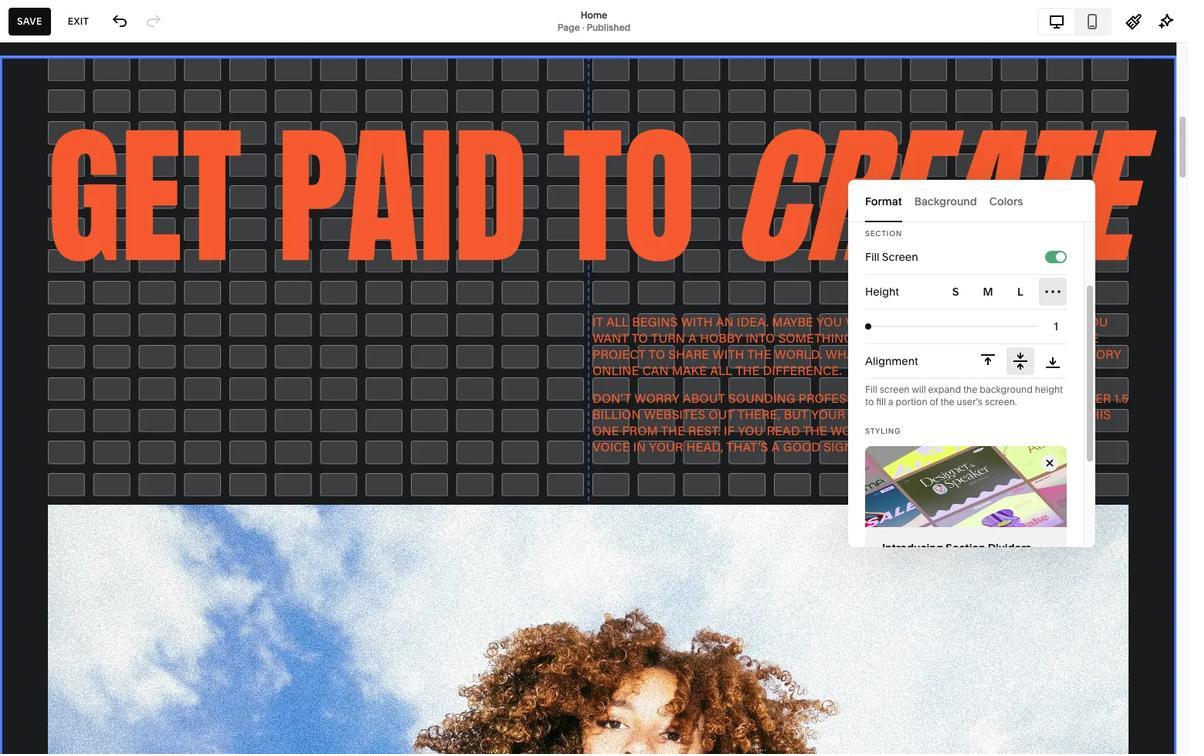 Task type: locate. For each thing, give the bounding box(es) containing it.
published
[[587, 21, 631, 33]]

exit
[[68, 15, 89, 27]]

analytics
[[26, 207, 80, 223]]

option group
[[942, 278, 1067, 306], [974, 348, 1067, 376]]

section left dividers
[[946, 542, 986, 556]]

settings
[[26, 624, 74, 639]]

option group for alignment
[[974, 348, 1067, 376]]

exit button
[[59, 7, 97, 35]]

portion
[[896, 396, 928, 408]]

asset library
[[26, 596, 103, 612]]

marketing
[[26, 151, 85, 167]]

0 vertical spatial the
[[964, 384, 978, 396]]

the up the user's
[[964, 384, 978, 396]]

screen
[[882, 250, 918, 264]]

fill inside fill screen will expand the background height to fill a portion of the user's screen.
[[865, 384, 878, 396]]

height
[[865, 285, 899, 299]]

asset library link
[[26, 595, 172, 614]]

save
[[17, 15, 42, 27]]

website
[[26, 96, 74, 111]]

scheduling
[[26, 235, 92, 250]]

fill
[[865, 250, 880, 264], [865, 384, 878, 396]]

settings link
[[26, 623, 172, 642]]

help link
[[26, 651, 53, 668]]

fill left screen
[[865, 250, 880, 264]]

the down expand
[[941, 396, 955, 408]]

0 vertical spatial section
[[865, 230, 902, 238]]

section
[[865, 230, 902, 238], [946, 542, 986, 556]]

None range field
[[865, 310, 1037, 344]]

fill screen
[[865, 250, 918, 264]]

asset
[[26, 596, 59, 612]]

screen.
[[985, 396, 1017, 408]]

introducing
[[882, 542, 943, 556]]

fill up to
[[865, 384, 878, 396]]

format
[[865, 194, 902, 208]]

1 vertical spatial fill
[[865, 384, 878, 396]]

contacts
[[26, 179, 79, 195]]

0 vertical spatial option group
[[942, 278, 1067, 306]]

james.peterson1902@gmail.com
[[61, 715, 203, 726]]

1 vertical spatial the
[[941, 396, 955, 408]]

background
[[980, 384, 1033, 396]]

1 vertical spatial tab list
[[865, 180, 1079, 223]]

1 fill from the top
[[865, 250, 880, 264]]

0 horizontal spatial the
[[941, 396, 955, 408]]

will
[[912, 384, 926, 396]]

None checkbox
[[1056, 253, 1066, 262]]

colors button
[[990, 180, 1023, 223]]

tab list
[[1039, 9, 1110, 34], [865, 180, 1079, 223]]

tab list containing format
[[865, 180, 1079, 223]]

option group containing s
[[942, 278, 1067, 306]]

library
[[62, 596, 103, 612]]

format button
[[865, 180, 902, 223]]

introducing section dividers
[[882, 542, 1031, 556]]

the
[[964, 384, 978, 396], [941, 396, 955, 408]]

james
[[61, 702, 90, 714]]

1 vertical spatial option group
[[974, 348, 1067, 376]]

0 vertical spatial fill
[[865, 250, 880, 264]]

1 vertical spatial section
[[946, 542, 986, 556]]

l
[[1018, 285, 1024, 299]]

section up fill screen
[[865, 230, 902, 238]]

1 horizontal spatial section
[[946, 542, 986, 556]]

help
[[26, 652, 53, 667]]

1 horizontal spatial the
[[964, 384, 978, 396]]

height
[[1035, 384, 1063, 396]]

home
[[581, 9, 608, 20]]

user's
[[957, 396, 983, 408]]

screen
[[880, 384, 910, 396]]

contacts link
[[26, 179, 172, 197]]

None field
[[1046, 318, 1067, 335]]

2 fill from the top
[[865, 384, 878, 396]]

selling link
[[26, 123, 172, 141]]



Task type: vqa. For each thing, say whether or not it's contained in the screenshot.
Styles
no



Task type: describe. For each thing, give the bounding box(es) containing it.
selling
[[26, 124, 65, 139]]

website link
[[26, 95, 172, 114]]

peterson
[[93, 702, 132, 714]]

scheduling link
[[26, 234, 172, 253]]

option group for height
[[942, 278, 1067, 306]]

to
[[865, 396, 874, 408]]

analytics link
[[26, 206, 172, 225]]

fill screen will expand the background height to fill a portion of the user's screen.
[[865, 384, 1063, 408]]

page
[[558, 21, 580, 33]]

m
[[983, 285, 993, 299]]

·
[[582, 21, 585, 33]]

alignment
[[865, 355, 919, 369]]

background button
[[915, 180, 977, 223]]

fill for fill screen will expand the background height to fill a portion of the user's screen.
[[865, 384, 878, 396]]

styling
[[865, 427, 901, 436]]

dividers
[[988, 542, 1031, 556]]

fill
[[876, 396, 886, 408]]

fill for fill screen
[[865, 250, 880, 264]]

colors
[[990, 194, 1023, 208]]

home page · published
[[558, 9, 631, 33]]

section divider promotional video image
[[865, 447, 1067, 528]]

james peterson james.peterson1902@gmail.com
[[61, 702, 203, 726]]

a
[[888, 396, 894, 408]]

0 vertical spatial tab list
[[1039, 9, 1110, 34]]

of
[[930, 396, 939, 408]]

s
[[953, 285, 959, 299]]

0 horizontal spatial section
[[865, 230, 902, 238]]

marketing link
[[26, 151, 172, 169]]

background
[[915, 194, 977, 208]]

save button
[[9, 7, 51, 35]]

expand
[[929, 384, 961, 396]]



